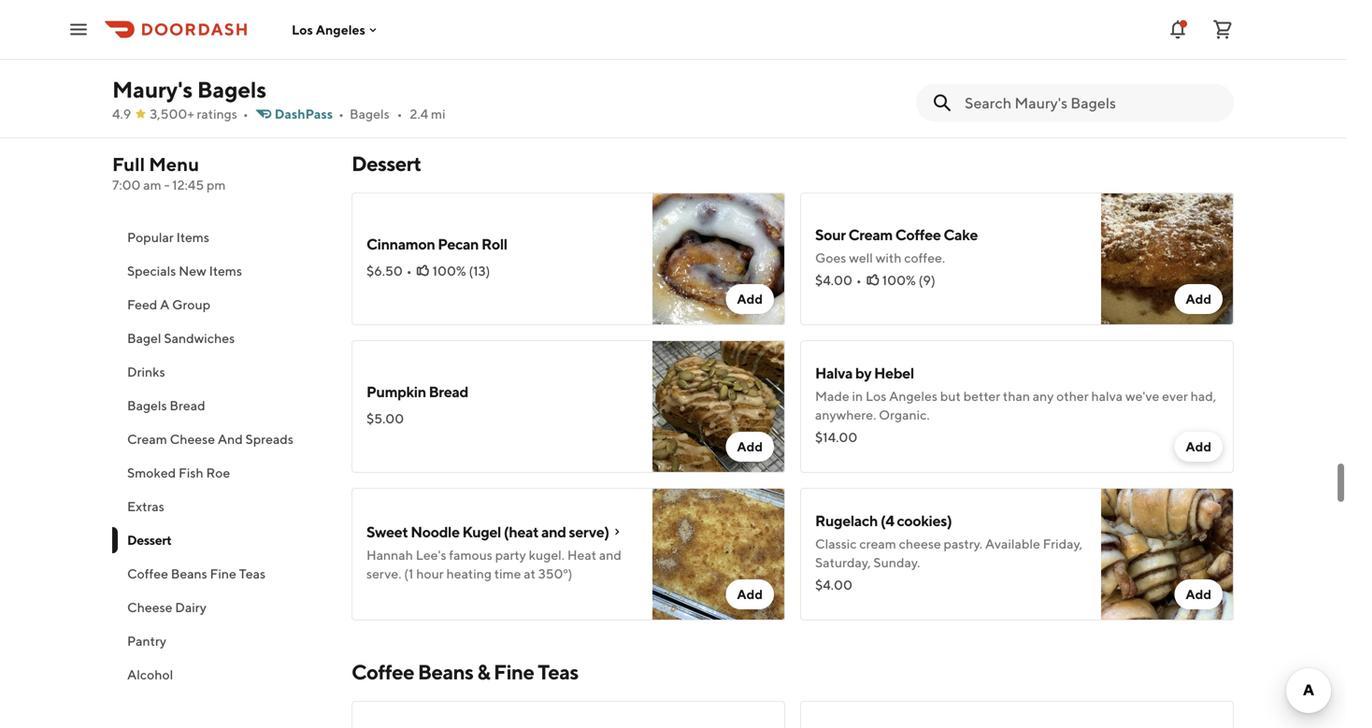 Task type: locate. For each thing, give the bounding box(es) containing it.
beans for fine
[[171, 566, 207, 582]]

sour cream coffee cake goes well with coffee.
[[816, 226, 978, 266]]

100%
[[433, 263, 466, 279], [883, 273, 916, 288]]

100% (13)
[[433, 263, 491, 279]]

saturday,
[[816, 555, 871, 571]]

• right the "$6.50"
[[407, 263, 412, 279]]

add button for sour cream coffee cake image
[[1175, 284, 1223, 314]]

open menu image
[[67, 18, 90, 41]]

alcohol button
[[112, 658, 329, 692]]

0 vertical spatial cheese
[[170, 432, 215, 447]]

1 horizontal spatial and
[[599, 548, 622, 563]]

bread up cream cheese and spreads
[[170, 398, 205, 413]]

1 horizontal spatial angeles
[[890, 389, 938, 404]]

• down well
[[857, 273, 862, 288]]

1 vertical spatial and
[[599, 548, 622, 563]]

teas right & on the bottom left
[[538, 660, 579, 685]]

$4.00 down goes
[[816, 273, 853, 288]]

dessert down the bagels • 2.4 mi on the top
[[352, 152, 421, 176]]

items right new
[[209, 263, 242, 279]]

organic.
[[879, 407, 930, 423]]

and up kugel.
[[542, 523, 566, 541]]

cream up well
[[849, 226, 893, 244]]

roll
[[482, 235, 508, 253]]

1 vertical spatial bagels
[[350, 106, 390, 122]]

1 horizontal spatial bread
[[429, 383, 469, 401]]

fine up cheese dairy button
[[210, 566, 236, 582]]

1 horizontal spatial 100%
[[883, 273, 916, 288]]

extras
[[127, 499, 164, 514]]

bagels down $1.50
[[350, 106, 390, 122]]

• left 2.4
[[397, 106, 403, 122]]

rugelach (4 cookies) image
[[1102, 488, 1235, 621]]

$4.00
[[816, 273, 853, 288], [816, 578, 853, 593]]

coffee for coffee beans fine teas
[[127, 566, 168, 582]]

cake
[[944, 226, 978, 244]]

cheese up fish
[[170, 432, 215, 447]]

teas up cheese dairy button
[[239, 566, 266, 582]]

0 vertical spatial teas
[[239, 566, 266, 582]]

1 vertical spatial dessert
[[127, 533, 172, 548]]

cream inside sour cream coffee cake goes well with coffee.
[[849, 226, 893, 244]]

1 horizontal spatial fine
[[494, 660, 534, 685]]

beans for &
[[418, 660, 474, 685]]

bagels up ratings
[[197, 76, 267, 103]]

• right dashpass
[[339, 106, 344, 122]]

0 horizontal spatial beans
[[171, 566, 207, 582]]

1 horizontal spatial beans
[[418, 660, 474, 685]]

bread for bagels bread
[[170, 398, 205, 413]]

0 vertical spatial coffee
[[896, 226, 941, 244]]

0 vertical spatial cream
[[849, 226, 893, 244]]

specials new items button
[[112, 254, 329, 288]]

items up new
[[176, 230, 209, 245]]

with
[[876, 250, 902, 266]]

add button for cinnamon pecan roll image
[[726, 284, 774, 314]]

cinnamon pecan roll image
[[653, 193, 786, 325]]

0 horizontal spatial coffee
[[127, 566, 168, 582]]

1 horizontal spatial coffee
[[352, 660, 414, 685]]

(4
[[881, 512, 895, 530]]

kugel
[[463, 523, 501, 541]]

menu
[[149, 153, 199, 175]]

maury's bagels
[[112, 76, 267, 103]]

bagels inside button
[[127, 398, 167, 413]]

alcohol
[[127, 667, 173, 683]]

bagel sandwiches
[[127, 331, 235, 346]]

coffee for coffee beans & fine teas
[[352, 660, 414, 685]]

anywhere.
[[816, 407, 877, 423]]

bagels down drinks
[[127, 398, 167, 413]]

1 horizontal spatial los
[[866, 389, 887, 404]]

1 horizontal spatial cream
[[849, 226, 893, 244]]

cream up smoked
[[127, 432, 167, 447]]

$6.50
[[367, 263, 403, 279]]

bagel
[[127, 331, 161, 346]]

angeles left capers on the left of the page
[[316, 22, 366, 37]]

0 vertical spatial beans
[[171, 566, 207, 582]]

beans inside coffee beans fine teas button
[[171, 566, 207, 582]]

bread right pumpkin
[[429, 383, 469, 401]]

0 vertical spatial $4.00
[[816, 273, 853, 288]]

serve.
[[367, 566, 402, 582]]

0 horizontal spatial dessert
[[127, 533, 172, 548]]

$1.50
[[367, 59, 400, 75]]

smoked fish roe button
[[112, 456, 329, 490]]

teas
[[239, 566, 266, 582], [538, 660, 579, 685]]

cheese up pantry
[[127, 600, 173, 615]]

add for "pumpkin bread" image
[[737, 439, 763, 455]]

extras button
[[112, 490, 329, 524]]

coffee beans fine teas
[[127, 566, 266, 582]]

1 vertical spatial beans
[[418, 660, 474, 685]]

serve)
[[569, 523, 610, 541]]

0 horizontal spatial bread
[[170, 398, 205, 413]]

0 vertical spatial fine
[[210, 566, 236, 582]]

add for sour cream coffee cake image
[[1186, 291, 1212, 307]]

coffee inside coffee beans fine teas button
[[127, 566, 168, 582]]

1 vertical spatial cream
[[127, 432, 167, 447]]

beans left & on the bottom left
[[418, 660, 474, 685]]

$5.00
[[367, 411, 404, 427]]

add inside halva by hebel made in los angeles but better than any other halva we've ever had, anywhere. organic. $14.00 add
[[1186, 439, 1212, 455]]

Item Search search field
[[965, 93, 1220, 113]]

angeles
[[316, 22, 366, 37], [890, 389, 938, 404]]

cheese dairy
[[127, 600, 207, 615]]

0 vertical spatial bagels
[[197, 76, 267, 103]]

drinks
[[127, 364, 165, 380]]

1 horizontal spatial dessert
[[352, 152, 421, 176]]

and right the heat
[[599, 548, 622, 563]]

• for dashpass
[[339, 106, 344, 122]]

bread inside button
[[170, 398, 205, 413]]

(13)
[[469, 263, 491, 279]]

0 horizontal spatial los
[[292, 22, 313, 37]]

0 horizontal spatial and
[[542, 523, 566, 541]]

0 horizontal spatial angeles
[[316, 22, 366, 37]]

and
[[542, 523, 566, 541], [599, 548, 622, 563]]

0 vertical spatial los
[[292, 22, 313, 37]]

friday,
[[1044, 536, 1083, 552]]

2 $4.00 from the top
[[816, 578, 853, 593]]

350º)
[[539, 566, 573, 582]]

0 vertical spatial angeles
[[316, 22, 366, 37]]

los up dashpass
[[292, 22, 313, 37]]

$14.00
[[816, 430, 858, 445]]

bagels bread
[[127, 398, 205, 413]]

cream inside button
[[127, 432, 167, 447]]

full
[[112, 153, 145, 175]]

fine right & on the bottom left
[[494, 660, 534, 685]]

• right ratings
[[243, 106, 249, 122]]

0 vertical spatial items
[[176, 230, 209, 245]]

dessert
[[352, 152, 421, 176], [127, 533, 172, 548]]

&
[[477, 660, 490, 685]]

dessert down the extras
[[127, 533, 172, 548]]

0 horizontal spatial bagels
[[127, 398, 167, 413]]

sweet noodle kugel (heat and serve)
[[367, 523, 610, 541]]

0 horizontal spatial 100%
[[433, 263, 466, 279]]

1 horizontal spatial bagels
[[197, 76, 267, 103]]

0 vertical spatial and
[[542, 523, 566, 541]]

1 vertical spatial angeles
[[890, 389, 938, 404]]

beans up dairy
[[171, 566, 207, 582]]

(1
[[404, 566, 414, 582]]

notification bell image
[[1167, 18, 1190, 41]]

dairy
[[175, 600, 207, 615]]

los angeles button
[[292, 22, 381, 37]]

pumpkin
[[367, 383, 426, 401]]

time
[[495, 566, 521, 582]]

we've
[[1126, 389, 1160, 404]]

2 horizontal spatial bagels
[[350, 106, 390, 122]]

• for bagels
[[397, 106, 403, 122]]

1 vertical spatial items
[[209, 263, 242, 279]]

kugel.
[[529, 548, 565, 563]]

pastry.
[[944, 536, 983, 552]]

specials new items
[[127, 263, 242, 279]]

angeles inside halva by hebel made in los angeles but better than any other halva we've ever had, anywhere. organic. $14.00 add
[[890, 389, 938, 404]]

cream
[[860, 536, 897, 552]]

bagels bread button
[[112, 389, 329, 423]]

halva
[[1092, 389, 1123, 404]]

100% down pecan
[[433, 263, 466, 279]]

1 vertical spatial fine
[[494, 660, 534, 685]]

los
[[292, 22, 313, 37], [866, 389, 887, 404]]

cinnamon pecan roll
[[367, 235, 508, 253]]

add
[[1186, 78, 1212, 94], [737, 291, 763, 307], [1186, 291, 1212, 307], [737, 439, 763, 455], [1186, 439, 1212, 455], [737, 587, 763, 602], [1186, 587, 1212, 602]]

in
[[853, 389, 863, 404]]

0 horizontal spatial fine
[[210, 566, 236, 582]]

and inside hannah lee's famous party kugel. heat and serve. (1 hour heating time at 350º)
[[599, 548, 622, 563]]

but
[[941, 389, 961, 404]]

1 vertical spatial $4.00
[[816, 578, 853, 593]]

100% for 100% (13)
[[433, 263, 466, 279]]

4.9
[[112, 106, 131, 122]]

3,500+
[[150, 106, 194, 122]]

2 horizontal spatial coffee
[[896, 226, 941, 244]]

angeles up organic.
[[890, 389, 938, 404]]

sandwiches
[[164, 331, 235, 346]]

teas inside button
[[239, 566, 266, 582]]

fine
[[210, 566, 236, 582], [494, 660, 534, 685]]

2 vertical spatial coffee
[[352, 660, 414, 685]]

0 horizontal spatial cream
[[127, 432, 167, 447]]

bagels
[[197, 76, 267, 103], [350, 106, 390, 122], [127, 398, 167, 413]]

$4.00 down saturday,
[[816, 578, 853, 593]]

hour
[[416, 566, 444, 582]]

1 vertical spatial teas
[[538, 660, 579, 685]]

0 horizontal spatial teas
[[239, 566, 266, 582]]

100% down with
[[883, 273, 916, 288]]

1 vertical spatial los
[[866, 389, 887, 404]]

los right in
[[866, 389, 887, 404]]

1 vertical spatial coffee
[[127, 566, 168, 582]]

ever
[[1163, 389, 1189, 404]]

2 vertical spatial bagels
[[127, 398, 167, 413]]

1 vertical spatial cheese
[[127, 600, 173, 615]]

made
[[816, 389, 850, 404]]

new
[[179, 263, 206, 279]]

spreads
[[246, 432, 294, 447]]

bread for pumpkin bread
[[429, 383, 469, 401]]

1 horizontal spatial teas
[[538, 660, 579, 685]]

dashpass •
[[275, 106, 344, 122]]



Task type: vqa. For each thing, say whether or not it's contained in the screenshot.
FRIDAY,
yes



Task type: describe. For each thing, give the bounding box(es) containing it.
coffee inside sour cream coffee cake goes well with coffee.
[[896, 226, 941, 244]]

cream cheese and spreads
[[127, 432, 294, 447]]

maury's
[[112, 76, 193, 103]]

lee's
[[416, 548, 447, 563]]

smoked
[[127, 465, 176, 481]]

cheese dairy button
[[112, 591, 329, 625]]

2.4
[[410, 106, 429, 122]]

fish
[[179, 465, 204, 481]]

hannah
[[367, 548, 413, 563]]

(heat
[[504, 523, 539, 541]]

100% (9)
[[883, 273, 936, 288]]

100% for 100% (9)
[[883, 273, 916, 288]]

sunday.
[[874, 555, 921, 571]]

noodle
[[411, 523, 460, 541]]

add button for rugelach (4 cookies) image
[[1175, 580, 1223, 610]]

at
[[524, 566, 536, 582]]

feed
[[127, 297, 157, 312]]

rugelach
[[816, 512, 878, 530]]

7:00
[[112, 177, 141, 193]]

any
[[1033, 389, 1054, 404]]

goes
[[816, 250, 847, 266]]

better
[[964, 389, 1001, 404]]

well
[[849, 250, 874, 266]]

1 $4.00 from the top
[[816, 273, 853, 288]]

halva by hebel made in los angeles but better than any other halva we've ever had, anywhere. organic. $14.00 add
[[816, 364, 1217, 455]]

$4.00 inside rugelach (4 cookies) classic cream cheese pastry.  available friday, saturday, sunday. $4.00
[[816, 578, 853, 593]]

coffee.
[[905, 250, 946, 266]]

12:45
[[172, 177, 204, 193]]

mi
[[431, 106, 446, 122]]

cookies)
[[897, 512, 953, 530]]

am
[[143, 177, 161, 193]]

• for $4.00
[[857, 273, 862, 288]]

other
[[1057, 389, 1089, 404]]

capers
[[367, 13, 413, 30]]

pantry button
[[112, 625, 329, 658]]

smoked fish roe
[[127, 465, 230, 481]]

pecan
[[438, 235, 479, 253]]

$2.00
[[816, 50, 852, 65]]

add for cinnamon pecan roll image
[[737, 291, 763, 307]]

bagels for bagels bread
[[127, 398, 167, 413]]

famous
[[449, 548, 493, 563]]

coffee beans & fine teas
[[352, 660, 579, 685]]

classic
[[816, 536, 857, 552]]

had,
[[1191, 389, 1217, 404]]

sweet noodle kugel (heat and serve) image
[[653, 488, 786, 621]]

heat
[[568, 548, 597, 563]]

and
[[218, 432, 243, 447]]

bagels for bagels • 2.4 mi
[[350, 106, 390, 122]]

0 items, open order cart image
[[1212, 18, 1235, 41]]

popular items
[[127, 230, 209, 245]]

los inside halva by hebel made in los angeles but better than any other halva we've ever had, anywhere. organic. $14.00 add
[[866, 389, 887, 404]]

than
[[1004, 389, 1031, 404]]

add button for sweet noodle kugel (heat and serve) image
[[726, 580, 774, 610]]

party
[[495, 548, 526, 563]]

add button for "pumpkin bread" image
[[726, 432, 774, 462]]

add for sweet noodle kugel (heat and serve) image
[[737, 587, 763, 602]]

hebel
[[875, 364, 915, 382]]

sour
[[816, 226, 846, 244]]

$4.00 •
[[816, 273, 862, 288]]

add for rugelach (4 cookies) image
[[1186, 587, 1212, 602]]

pantry
[[127, 634, 166, 649]]

cinnamon
[[367, 235, 435, 253]]

available
[[986, 536, 1041, 552]]

cream cheese and spreads button
[[112, 423, 329, 456]]

-
[[164, 177, 170, 193]]

sweet
[[367, 523, 408, 541]]

by
[[856, 364, 872, 382]]

0 vertical spatial dessert
[[352, 152, 421, 176]]

3,500+ ratings •
[[150, 106, 249, 122]]

group
[[172, 297, 211, 312]]

sour cream coffee cake image
[[1102, 193, 1235, 325]]

feed a group button
[[112, 288, 329, 322]]

(9)
[[919, 273, 936, 288]]

a
[[160, 297, 170, 312]]

rugelach (4 cookies) classic cream cheese pastry.  available friday, saturday, sunday. $4.00
[[816, 512, 1083, 593]]

ratings
[[197, 106, 237, 122]]

drinks button
[[112, 355, 329, 389]]

specials
[[127, 263, 176, 279]]

heating
[[447, 566, 492, 582]]

pumpkin bread image
[[653, 340, 786, 473]]

pumpkin bread
[[367, 383, 469, 401]]

• for $6.50
[[407, 263, 412, 279]]

los angeles
[[292, 22, 366, 37]]

popular
[[127, 230, 174, 245]]

fine inside button
[[210, 566, 236, 582]]



